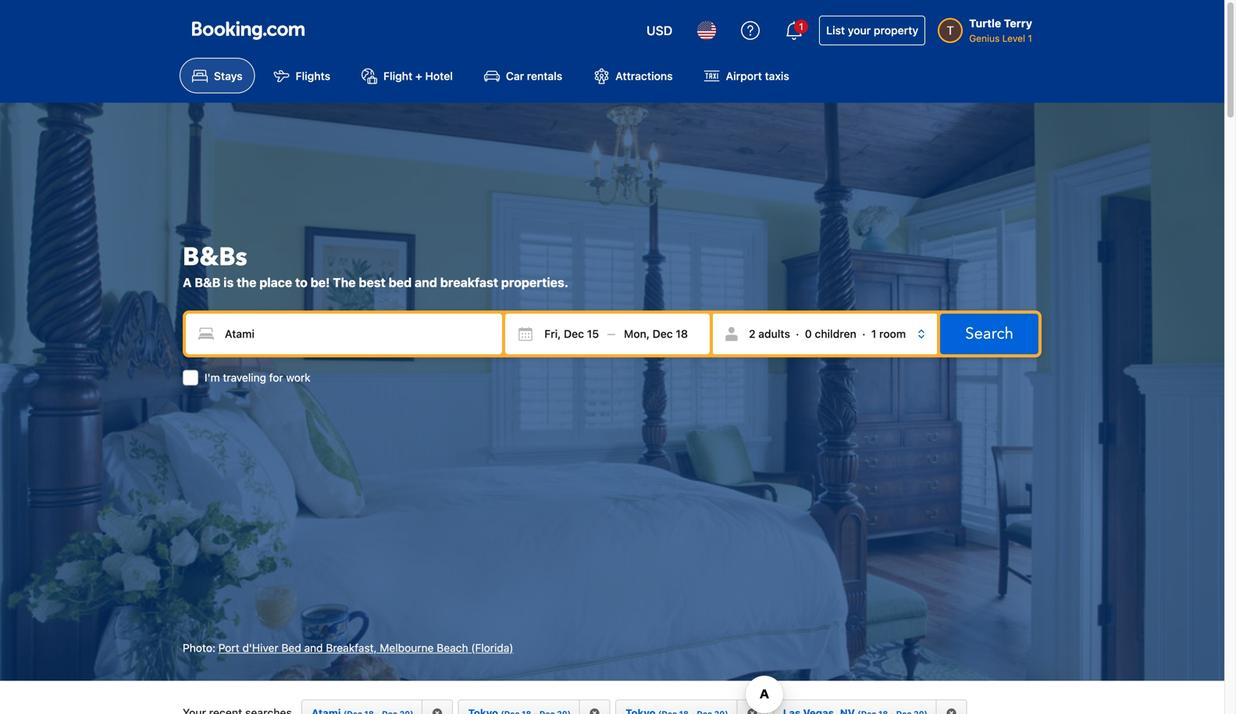 Task type: vqa. For each thing, say whether or not it's contained in the screenshot.
left food
no



Task type: describe. For each thing, give the bounding box(es) containing it.
for
[[269, 371, 283, 384]]

booking.com online hotel reservations image
[[192, 21, 305, 40]]

i'm
[[205, 371, 220, 384]]

b&bs
[[183, 240, 247, 274]]

svg image for mon,
[[624, 326, 640, 342]]

0
[[805, 327, 812, 340]]

search button
[[941, 314, 1039, 354]]

your
[[848, 24, 871, 37]]

dec for 15
[[564, 327, 585, 340]]

dec for 18
[[653, 327, 673, 340]]

place
[[260, 275, 292, 290]]

2
[[749, 327, 756, 340]]

adults
[[759, 327, 791, 340]]

attractions
[[616, 69, 673, 82]]

2 vertical spatial 1
[[872, 327, 877, 340]]

is
[[224, 275, 234, 290]]

15
[[587, 327, 599, 340]]

property
[[874, 24, 919, 37]]

+
[[416, 69, 423, 82]]

atami
 - remove this item from your recent searches image
[[432, 708, 443, 714]]

18
[[676, 327, 688, 340]]

flight + hotel link
[[349, 58, 466, 93]]

1 tokyo
 - remove this item from your recent searches image from the left
[[590, 708, 601, 714]]

car rentals link
[[472, 58, 575, 93]]

list
[[827, 24, 846, 37]]

work
[[286, 371, 311, 384]]

b&b
[[195, 275, 221, 290]]

1 inside 'button'
[[800, 21, 804, 32]]

the
[[333, 275, 356, 290]]

breakfast
[[441, 275, 499, 290]]

hotel
[[425, 69, 453, 82]]

bed
[[282, 641, 301, 654]]

melbourne
[[380, 641, 434, 654]]

best
[[359, 275, 386, 290]]

2 tokyo
 - remove this item from your recent searches image from the left
[[747, 708, 758, 714]]

stays link
[[180, 58, 255, 93]]

airport taxis
[[726, 69, 790, 82]]

level
[[1003, 33, 1026, 44]]

usd
[[647, 23, 673, 38]]

a
[[183, 275, 192, 290]]

taxis
[[765, 69, 790, 82]]

stays
[[214, 69, 243, 82]]

bed
[[389, 275, 412, 290]]



Task type: locate. For each thing, give the bounding box(es) containing it.
1 horizontal spatial and
[[415, 275, 438, 290]]

0 horizontal spatial tokyo
 - remove this item from your recent searches image
[[590, 708, 601, 714]]

2 · from the left
[[863, 327, 866, 340]]

svg image left fri,
[[518, 326, 534, 342]]

1 svg image from the left
[[518, 326, 534, 342]]

svg image
[[518, 326, 534, 342], [624, 326, 640, 342]]

properties.
[[502, 275, 569, 290]]

terry
[[1005, 17, 1033, 30]]

0 horizontal spatial dec
[[564, 327, 585, 340]]

None search field
[[183, 310, 1042, 385]]

none search field containing search
[[183, 310, 1042, 385]]

1 · from the left
[[796, 327, 800, 340]]

1 horizontal spatial svg image
[[624, 326, 640, 342]]

list your property
[[827, 24, 919, 37]]

2 adults · 0 children · 1 room
[[749, 327, 907, 340]]

0 horizontal spatial ·
[[796, 327, 800, 340]]

2 horizontal spatial 1
[[1029, 33, 1033, 44]]

mon,
[[624, 327, 650, 340]]

and inside b&bs a b&b is the place to be! the best bed and breakfast properties.
[[415, 275, 438, 290]]

1 horizontal spatial tokyo
 - remove this item from your recent searches image
[[747, 708, 758, 714]]

beach
[[437, 641, 468, 654]]

1 left list at top right
[[800, 21, 804, 32]]

breakfast,
[[326, 641, 377, 654]]

usd button
[[638, 12, 682, 49]]

flights link
[[261, 58, 343, 93]]

search
[[966, 323, 1014, 344]]

turtle
[[970, 17, 1002, 30]]

0 horizontal spatial svg image
[[518, 326, 534, 342]]

1 horizontal spatial ·
[[863, 327, 866, 340]]

· left 0
[[796, 327, 800, 340]]

mon, dec 18
[[624, 327, 688, 340]]

2 dec from the left
[[653, 327, 673, 340]]

to
[[295, 275, 308, 290]]

flight + hotel
[[384, 69, 453, 82]]

(florida)
[[471, 641, 514, 654]]

1 dec from the left
[[564, 327, 585, 340]]

las vegas,&nbsp;nv
 - remove this item from your recent searches image
[[947, 708, 958, 714]]

0 vertical spatial 1
[[800, 21, 804, 32]]

port d'hiver bed and breakfast, melbourne beach (florida) link
[[219, 641, 514, 654]]

dec left 15
[[564, 327, 585, 340]]

airport
[[726, 69, 763, 82]]

d'hiver
[[243, 641, 279, 654]]

0 vertical spatial and
[[415, 275, 438, 290]]

flights
[[296, 69, 331, 82]]

car rentals
[[506, 69, 563, 82]]

1 horizontal spatial 1
[[872, 327, 877, 340]]

airport taxis link
[[692, 58, 802, 93]]

room
[[880, 327, 907, 340]]

flight
[[384, 69, 413, 82]]

fri, dec 15
[[545, 327, 599, 340]]

fri,
[[545, 327, 561, 340]]

and
[[415, 275, 438, 290], [304, 641, 323, 654]]

1 button
[[776, 12, 814, 49]]

· right 'children'
[[863, 327, 866, 340]]

·
[[796, 327, 800, 340], [863, 327, 866, 340]]

i'm traveling for work
[[205, 371, 311, 384]]

dec
[[564, 327, 585, 340], [653, 327, 673, 340]]

1 right level
[[1029, 33, 1033, 44]]

0 horizontal spatial 1
[[800, 21, 804, 32]]

photo: port d'hiver bed and breakfast, melbourne beach (florida)
[[183, 641, 514, 654]]

the
[[237, 275, 257, 290]]

rentals
[[527, 69, 563, 82]]

photo:
[[183, 641, 216, 654]]

1 vertical spatial and
[[304, 641, 323, 654]]

list your property link
[[820, 16, 926, 45]]

1 inside the 'turtle terry genius level 1'
[[1029, 33, 1033, 44]]

b&bs a b&b is the place to be! the best bed and breakfast properties.
[[183, 240, 569, 290]]

attractions link
[[582, 58, 686, 93]]

genius
[[970, 33, 1000, 44]]

traveling
[[223, 371, 266, 384]]

tokyo
 - remove this item from your recent searches image
[[590, 708, 601, 714], [747, 708, 758, 714]]

and right bed
[[415, 275, 438, 290]]

1 left room
[[872, 327, 877, 340]]

and right bed in the bottom left of the page
[[304, 641, 323, 654]]

turtle terry genius level 1
[[970, 17, 1033, 44]]

1 vertical spatial 1
[[1029, 33, 1033, 44]]

car
[[506, 69, 524, 82]]

2 svg image from the left
[[624, 326, 640, 342]]

0 horizontal spatial and
[[304, 641, 323, 654]]

Type your destination search field
[[186, 314, 503, 354]]

port
[[219, 641, 240, 654]]

be!
[[311, 275, 330, 290]]

svg image right 15
[[624, 326, 640, 342]]

svg image for fri,
[[518, 326, 534, 342]]

children
[[815, 327, 857, 340]]

dec left 18 in the right of the page
[[653, 327, 673, 340]]

1
[[800, 21, 804, 32], [1029, 33, 1033, 44], [872, 327, 877, 340]]

1 horizontal spatial dec
[[653, 327, 673, 340]]



